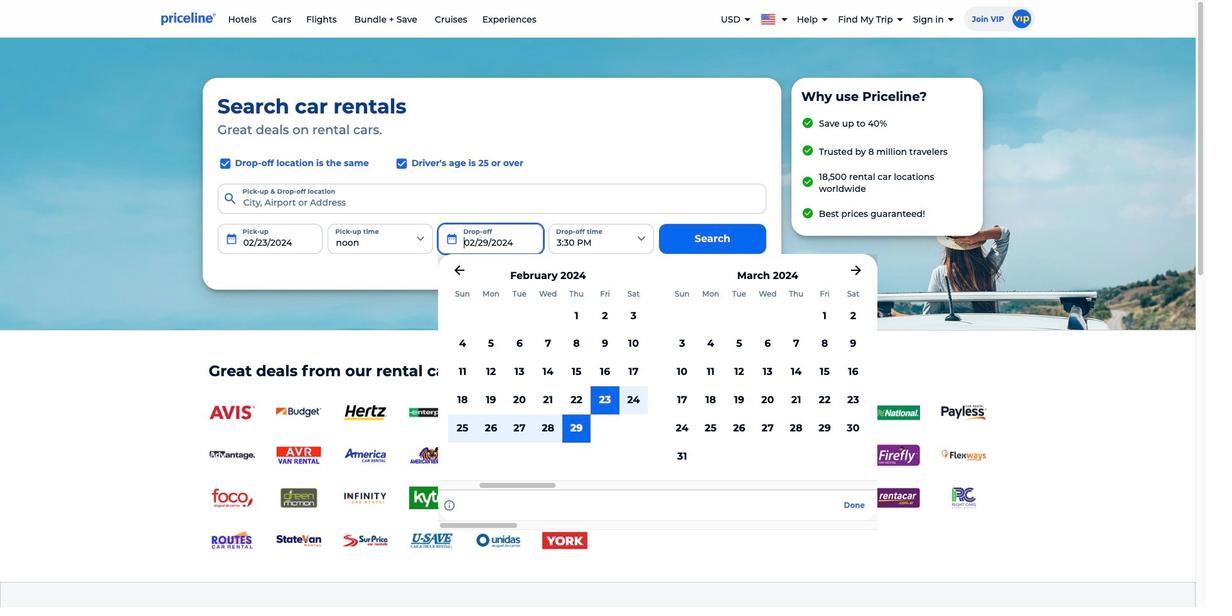 Task type: describe. For each thing, give the bounding box(es) containing it.
advantage image
[[209, 445, 255, 467]]

green motion image
[[276, 487, 321, 510]]

surprice image
[[343, 530, 388, 553]]

flexways image
[[942, 445, 987, 467]]

vip badge icon image
[[1012, 9, 1031, 28]]

City, Airport or Address text field
[[218, 184, 767, 214]]

unidas image
[[476, 530, 521, 553]]

priceline.com home image
[[161, 12, 216, 26]]

otoq image
[[742, 487, 787, 510]]

firefly image
[[875, 445, 920, 467]]

en us image
[[761, 12, 781, 25]]

dollar image
[[476, 402, 521, 425]]

show january 2024 image
[[452, 263, 467, 278]]

york image
[[542, 530, 587, 553]]

nü image
[[675, 487, 721, 510]]

routes image
[[209, 530, 255, 553]]

payless image
[[942, 405, 987, 421]]

easirent image
[[675, 445, 721, 467]]

rentacar image
[[875, 487, 920, 510]]

Drop-off field
[[438, 224, 544, 254]]

avis image
[[209, 402, 255, 425]]

enterprise image
[[409, 402, 454, 425]]

Pick-up field
[[218, 224, 323, 254]]

infinity image
[[343, 487, 388, 510]]

foco image
[[209, 487, 255, 510]]



Task type: vqa. For each thing, say whether or not it's contained in the screenshot.
sat associated with February 2024
no



Task type: locate. For each thing, give the bounding box(es) containing it.
ace image
[[675, 402, 721, 425]]

calendar image
[[225, 233, 238, 245], [446, 233, 458, 245]]

mex image
[[476, 487, 521, 510]]

alamo image
[[542, 402, 587, 425]]

america car rental image
[[343, 445, 388, 467]]

thrifty image
[[609, 402, 654, 425]]

priceless image
[[808, 487, 854, 510]]

american image
[[409, 445, 454, 467]]

kyte image
[[409, 487, 454, 510]]

midway image
[[542, 487, 587, 510]]

1 calendar image from the left
[[225, 233, 238, 245]]

calendar image for pick-up field
[[225, 233, 238, 245]]

autounion image
[[476, 445, 521, 467]]

airport van rental image
[[276, 445, 321, 467]]

calendar image for drop-off field
[[446, 233, 458, 245]]

state van rental image
[[276, 530, 321, 553]]

sixt image
[[742, 402, 787, 425]]

carwiz image
[[542, 445, 587, 467]]

national image
[[875, 402, 920, 425]]

right cars image
[[942, 487, 987, 510]]

nextcar image
[[609, 487, 654, 510]]

fox image
[[808, 402, 854, 425]]

hertz image
[[343, 402, 388, 425]]

0 horizontal spatial calendar image
[[225, 233, 238, 245]]

1 horizontal spatial calendar image
[[446, 233, 458, 245]]

budget image
[[276, 402, 321, 425]]

2 calendar image from the left
[[446, 233, 458, 245]]

u save image
[[409, 530, 454, 553]]

show march 2024 image
[[849, 263, 864, 278]]



